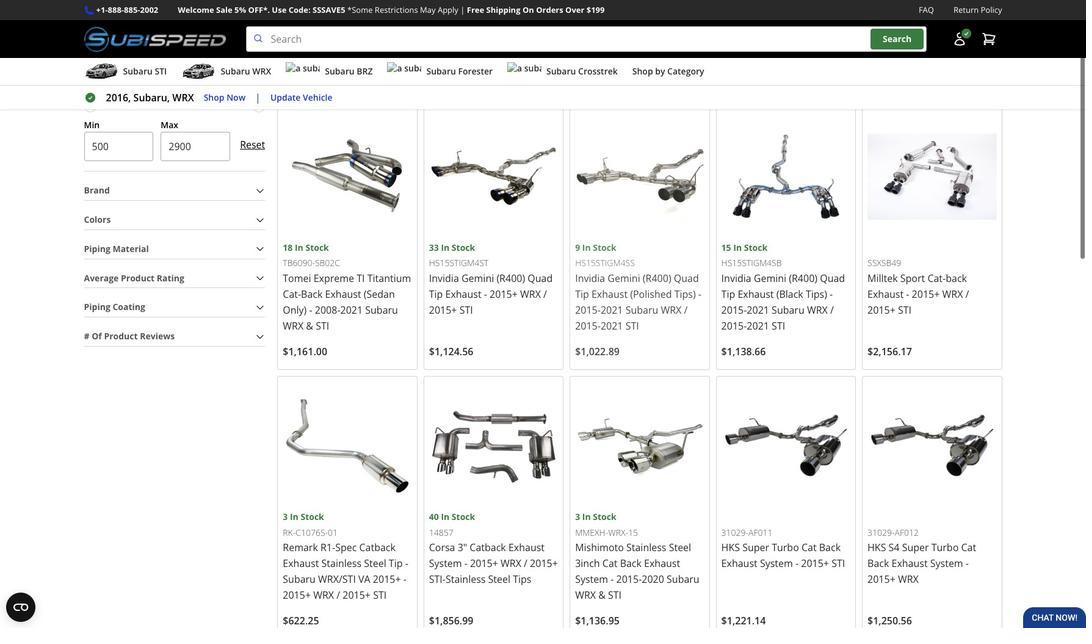 Task type: locate. For each thing, give the bounding box(es) containing it.
corsa
[[429, 541, 455, 555]]

2 turbo from the left
[[931, 541, 959, 555]]

| right now
[[255, 91, 261, 104]]

01
[[328, 527, 338, 538]]

0 horizontal spatial turbo
[[772, 541, 799, 555]]

2 piping from the top
[[84, 301, 110, 313]]

gemini for (polished
[[608, 272, 640, 285]]

1 super from the left
[[742, 541, 769, 555]]

exhaust up results
[[278, 6, 336, 26]]

hs15stigm4sb
[[721, 257, 782, 269]]

15 right mmexh-
[[628, 527, 638, 538]]

gemini down hs15stigm4sb
[[754, 272, 786, 285]]

expreme
[[314, 272, 354, 285]]

piping material
[[84, 243, 149, 255]]

40 for 40 in stock 14857 corsa 3" catback exhaust system - 2015+ wrx / 2015+ sti-stainless steel tips
[[429, 511, 439, 523]]

stock up hs15stigm4ss
[[593, 242, 616, 253]]

31029-
[[721, 527, 749, 538], [868, 527, 895, 538]]

subaru inside 3 in stock rk-c1076s-01 remark r1-spec catback exhaust stainless steel tip - subaru wrx/sti va 2015+ - 2015+ wrx / 2015+ sti
[[283, 573, 316, 586]]

cat inside 31029-af012 hks s4 super turbo cat back exhaust system - 2015+ wrx
[[961, 541, 976, 555]]

cat- right sport
[[928, 272, 946, 285]]

1 vertical spatial stainless
[[321, 557, 361, 570]]

catback right 3"
[[470, 541, 506, 555]]

1 vertical spatial &
[[598, 589, 606, 602]]

1 horizontal spatial cat-
[[928, 272, 946, 285]]

in inside 15 in stock hs15stigm4sb invidia gemini (r400) quad tip exhaust (black tips) - 2015-2021 subaru wrx / 2015-2021 sti
[[733, 242, 742, 253]]

stock up sb02c
[[306, 242, 329, 253]]

shop now
[[204, 91, 245, 103]]

back inside 31029-af012 hks s4 super turbo cat back exhaust system - 2015+ wrx
[[868, 557, 889, 570]]

2 horizontal spatial gemini
[[754, 272, 786, 285]]

2 horizontal spatial invidia
[[721, 272, 751, 285]]

40
[[277, 59, 287, 70], [429, 511, 439, 523]]

now
[[227, 91, 245, 103]]

0 horizontal spatial 31029-
[[721, 527, 749, 538]]

2 invidia from the left
[[575, 272, 605, 285]]

subaru brz button
[[286, 61, 373, 85]]

back inside 3 in stock mmexh-wrx-15 mishimoto stainless steel 3inch cat back exhaust system - 2015-2020 subaru wrx & sti
[[620, 557, 642, 570]]

& for only)
[[306, 319, 313, 333]]

tip for invidia gemini (r400) quad tip exhaust - 2015+ wrx / 2015+ sti
[[429, 288, 443, 301]]

- inside 18 in stock tb6090-sb02c tomei expreme ti titantium cat-back exhaust (sedan only) - 2008-2021 subaru wrx & sti
[[309, 303, 312, 317]]

product down material
[[121, 272, 155, 284]]

turbo inside 31029-af012 hks s4 super turbo cat back exhaust system - 2015+ wrx
[[931, 541, 959, 555]]

1 vertical spatial 40
[[429, 511, 439, 523]]

& inside 18 in stock tb6090-sb02c tomei expreme ti titantium cat-back exhaust (sedan only) - 2008-2021 subaru wrx & sti
[[306, 319, 313, 333]]

Max text field
[[161, 132, 230, 161]]

hks inside 31029-af011 hks super turbo cat back exhaust system - 2015+ sti
[[721, 541, 740, 555]]

$622.25
[[283, 614, 319, 628]]

back inside 18 in stock tb6090-sb02c tomei expreme ti titantium cat-back exhaust (sedan only) - 2008-2021 subaru wrx & sti
[[301, 288, 323, 301]]

stock for mishimoto stainless steel 3inch cat back exhaust system - 2015-2020 subaru wrx & sti
[[593, 511, 616, 523]]

0 vertical spatial stainless
[[626, 541, 666, 555]]

1 horizontal spatial invidia
[[575, 272, 605, 285]]

1 (r400) from the left
[[497, 272, 525, 285]]

turbo down af011
[[772, 541, 799, 555]]

1 tips) from the left
[[674, 288, 696, 301]]

1 gemini from the left
[[462, 272, 494, 285]]

0 horizontal spatial cat-
[[283, 288, 301, 301]]

wrx inside 40 in stock 14857 corsa 3" catback exhaust system - 2015+ wrx / 2015+ sti-stainless steel tips
[[501, 557, 521, 570]]

- inside 33 in stock hs15stigm4st invidia gemini (r400) quad tip exhaust - 2015+ wrx / 2015+ sti
[[484, 288, 487, 301]]

stainless up wrx/sti
[[321, 557, 361, 570]]

1 vertical spatial shop
[[204, 91, 224, 103]]

brand
[[84, 185, 110, 196]]

r1-
[[321, 541, 335, 555]]

quad inside 33 in stock hs15stigm4st invidia gemini (r400) quad tip exhaust - 2015+ wrx / 2015+ sti
[[528, 272, 553, 285]]

tomei expreme ti titantium cat-back exhaust (sedan only) - 2008-2021 subaru wrx & sti image
[[283, 112, 412, 241]]

stock inside 3 in stock mmexh-wrx-15 mishimoto stainless steel 3inch cat back exhaust system - 2015-2020 subaru wrx & sti
[[593, 511, 616, 523]]

in inside 9 in stock hs15stigm4ss invidia gemini (r400) quad tip exhaust (polished tips) - 2015-2021 subaru wrx / 2015-2021 sti
[[582, 242, 591, 253]]

return policy
[[954, 4, 1002, 15]]

exhaust inside 31029-af011 hks super turbo cat back exhaust system - 2015+ sti
[[721, 557, 757, 570]]

1 horizontal spatial shop
[[632, 65, 653, 77]]

reviews
[[140, 330, 175, 342]]

stock for remark r1-spec catback exhaust stainless steel tip - subaru wrx/sti va 2015+ - 2015+ wrx / 2015+ sti
[[301, 511, 324, 523]]

quad for invidia gemini (r400) quad tip exhaust (black tips) - 2015-2021 subaru wrx / 2015-2021 sti
[[820, 272, 845, 285]]

off*.
[[248, 4, 270, 15]]

in right 9
[[582, 242, 591, 253]]

(r400) inside 33 in stock hs15stigm4st invidia gemini (r400) quad tip exhaust - 2015+ wrx / 2015+ sti
[[497, 272, 525, 285]]

2021
[[340, 303, 363, 317], [601, 303, 623, 317], [747, 303, 769, 317], [601, 319, 623, 333], [747, 319, 769, 333]]

1 vertical spatial |
[[255, 91, 261, 104]]

& up $1,136.95
[[598, 589, 606, 602]]

0 horizontal spatial vehicle
[[303, 91, 332, 103]]

1 turbo from the left
[[772, 541, 799, 555]]

2 vertical spatial steel
[[488, 573, 510, 586]]

rating
[[157, 272, 184, 284]]

subaru up now
[[221, 65, 250, 77]]

vehicle down subaru brz dropdown button
[[303, 91, 332, 103]]

1 horizontal spatial super
[[902, 541, 929, 555]]

0 horizontal spatial 3
[[283, 511, 288, 523]]

exhaust inside 31029-af012 hks s4 super turbo cat back exhaust system - 2015+ wrx
[[892, 557, 928, 570]]

sort by:
[[875, 59, 907, 70]]

2 tips) from the left
[[806, 288, 827, 301]]

tip for invidia gemini (r400) quad tip exhaust (black tips) - 2015-2021 subaru wrx / 2015-2021 sti
[[721, 288, 735, 301]]

(r400) for (polished
[[643, 272, 671, 285]]

vehicle inside button
[[303, 91, 332, 103]]

in up mmexh-
[[582, 511, 591, 523]]

stock up c1076s-
[[301, 511, 324, 523]]

/ inside 3 in stock rk-c1076s-01 remark r1-spec catback exhaust stainless steel tip - subaru wrx/sti va 2015+ - 2015+ wrx / 2015+ sti
[[337, 589, 340, 602]]

subaru right 2020
[[667, 573, 699, 586]]

0 vertical spatial shop
[[632, 65, 653, 77]]

stainless down wrx-
[[626, 541, 666, 555]]

in up rk-
[[290, 511, 298, 523]]

0 vertical spatial steel
[[669, 541, 691, 555]]

3 up mmexh-
[[575, 511, 580, 523]]

3 for mishimoto stainless steel 3inch cat back exhaust system - 2015-2020 subaru wrx & sti
[[575, 511, 580, 523]]

steel
[[669, 541, 691, 555], [364, 557, 386, 570], [488, 573, 510, 586]]

hks super turbo cat back exhaust system - 2015+ sti image
[[721, 382, 850, 511]]

in for invidia gemini (r400) quad tip exhaust (black tips) - 2015-2021 subaru wrx / 2015-2021 sti
[[733, 242, 742, 253]]

in right 18
[[295, 242, 303, 253]]

+1-
[[96, 4, 108, 15]]

0 horizontal spatial gemini
[[462, 272, 494, 285]]

return
[[954, 4, 979, 15]]

remark
[[283, 541, 318, 555]]

may
[[420, 4, 436, 15]]

tips) right (black
[[806, 288, 827, 301]]

hks inside 31029-af012 hks s4 super turbo cat back exhaust system - 2015+ wrx
[[868, 541, 886, 555]]

maximum slider
[[253, 100, 265, 112]]

0 vertical spatial 40
[[277, 59, 287, 70]]

2 hks from the left
[[868, 541, 886, 555]]

3 invidia from the left
[[721, 272, 751, 285]]

product right the of
[[104, 330, 138, 342]]

2 3 from the left
[[575, 511, 580, 523]]

0 vertical spatial |
[[460, 4, 465, 15]]

quad inside 9 in stock hs15stigm4ss invidia gemini (r400) quad tip exhaust (polished tips) - 2015-2021 subaru wrx / 2015-2021 sti
[[674, 272, 699, 285]]

turbo
[[772, 541, 799, 555], [931, 541, 959, 555]]

quad inside 15 in stock hs15stigm4sb invidia gemini (r400) quad tip exhaust (black tips) - 2015-2021 subaru wrx / 2015-2021 sti
[[820, 272, 845, 285]]

1 3 from the left
[[283, 511, 288, 523]]

turbo inside 31029-af011 hks super turbo cat back exhaust system - 2015+ sti
[[772, 541, 799, 555]]

subaru down (black
[[772, 303, 805, 317]]

#
[[84, 330, 89, 342]]

exhaust down s4
[[892, 557, 928, 570]]

0 horizontal spatial stainless
[[321, 557, 361, 570]]

15
[[721, 242, 731, 253], [628, 527, 638, 538]]

exhaust down af011
[[721, 557, 757, 570]]

catback
[[359, 541, 396, 555], [470, 541, 506, 555]]

search input field
[[246, 26, 926, 52]]

gemini down hs15stigm4st
[[462, 272, 494, 285]]

in inside 3 in stock rk-c1076s-01 remark r1-spec catback exhaust stainless steel tip - subaru wrx/sti va 2015+ - 2015+ wrx / 2015+ sti
[[290, 511, 298, 523]]

(r400) inside 15 in stock hs15stigm4sb invidia gemini (r400) quad tip exhaust (black tips) - 2015-2021 subaru wrx / 2015-2021 sti
[[789, 272, 818, 285]]

tip inside 15 in stock hs15stigm4sb invidia gemini (r400) quad tip exhaust (black tips) - 2015-2021 subaru wrx / 2015-2021 sti
[[721, 288, 735, 301]]

stock inside 33 in stock hs15stigm4st invidia gemini (r400) quad tip exhaust - 2015+ wrx / 2015+ sti
[[452, 242, 475, 253]]

invidia gemini (r400) quad tip exhaust (black tips) - 2015-2021 subaru wrx / 2015-2021 sti image
[[721, 112, 850, 241]]

a subaru brz thumbnail image image
[[286, 62, 320, 81]]

vehicle right my
[[374, 85, 403, 96]]

stock inside 9 in stock hs15stigm4ss invidia gemini (r400) quad tip exhaust (polished tips) - 2015-2021 subaru wrx / 2015-2021 sti
[[593, 242, 616, 253]]

shop for shop by category
[[632, 65, 653, 77]]

0 horizontal spatial 15
[[628, 527, 638, 538]]

0 horizontal spatial super
[[742, 541, 769, 555]]

1 hks from the left
[[721, 541, 740, 555]]

ssxsb49
[[868, 257, 901, 269]]

1 horizontal spatial stainless
[[446, 573, 486, 586]]

2 31029- from the left
[[868, 527, 895, 538]]

$1,161.00
[[283, 345, 327, 358]]

invidia for invidia gemini (r400) quad tip exhaust (black tips) - 2015-2021 subaru wrx / 2015-2021 sti
[[721, 272, 751, 285]]

in inside 18 in stock tb6090-sb02c tomei expreme ti titantium cat-back exhaust (sedan only) - 2008-2021 subaru wrx & sti
[[295, 242, 303, 253]]

shop left now
[[204, 91, 224, 103]]

exhaust down hs15stigm4sb
[[738, 288, 774, 301]]

1 horizontal spatial &
[[598, 589, 606, 602]]

1 piping from the top
[[84, 243, 110, 255]]

update vehicle
[[270, 91, 332, 103]]

tips) inside 9 in stock hs15stigm4ss invidia gemini (r400) quad tip exhaust (polished tips) - 2015-2021 subaru wrx / 2015-2021 sti
[[674, 288, 696, 301]]

tips) inside 15 in stock hs15stigm4sb invidia gemini (r400) quad tip exhaust (black tips) - 2015-2021 subaru wrx / 2015-2021 sti
[[806, 288, 827, 301]]

stock for tomei expreme ti titantium cat-back exhaust (sedan only) - 2008-2021 subaru wrx & sti
[[306, 242, 329, 253]]

40 results
[[277, 59, 318, 70]]

super down af012 at the right
[[902, 541, 929, 555]]

stock inside 3 in stock rk-c1076s-01 remark r1-spec catback exhaust stainless steel tip - subaru wrx/sti va 2015+ - 2015+ wrx / 2015+ sti
[[301, 511, 324, 523]]

2 vertical spatial stainless
[[446, 573, 486, 586]]

40 inside 40 in stock 14857 corsa 3" catback exhaust system - 2015+ wrx / 2015+ sti-stainless steel tips
[[429, 511, 439, 523]]

exhaust down hs15stigm4st
[[445, 288, 481, 301]]

product
[[121, 272, 155, 284], [104, 330, 138, 342]]

sti inside 18 in stock tb6090-sb02c tomei expreme ti titantium cat-back exhaust (sedan only) - 2008-2021 subaru wrx & sti
[[316, 319, 329, 333]]

apply
[[438, 4, 458, 15]]

open widget image
[[6, 593, 35, 622]]

tips) right (polished
[[674, 288, 696, 301]]

to
[[348, 85, 357, 96]]

super down af011
[[742, 541, 769, 555]]

a subaru wrx thumbnail image image
[[182, 62, 216, 81]]

gemini for (black
[[754, 272, 786, 285]]

2 quad from the left
[[674, 272, 699, 285]]

tip
[[429, 288, 443, 301], [575, 288, 589, 301], [721, 288, 735, 301], [389, 557, 403, 570]]

1 horizontal spatial (r400)
[[643, 272, 671, 285]]

exhaust inside 3 in stock rk-c1076s-01 remark r1-spec catback exhaust stainless steel tip - subaru wrx/sti va 2015+ - 2015+ wrx / 2015+ sti
[[283, 557, 319, 570]]

gemini inside 33 in stock hs15stigm4st invidia gemini (r400) quad tip exhaust - 2015+ wrx / 2015+ sti
[[462, 272, 494, 285]]

- inside 9 in stock hs15stigm4ss invidia gemini (r400) quad tip exhaust (polished tips) - 2015-2021 subaru wrx / 2015-2021 sti
[[698, 288, 701, 301]]

invidia inside 9 in stock hs15stigm4ss invidia gemini (r400) quad tip exhaust (polished tips) - 2015-2021 subaru wrx / 2015-2021 sti
[[575, 272, 605, 285]]

update vehicle button
[[270, 91, 332, 105]]

1 31029- from the left
[[721, 527, 749, 538]]

3 inside 3 in stock mmexh-wrx-15 mishimoto stainless steel 3inch cat back exhaust system - 2015-2020 subaru wrx & sti
[[575, 511, 580, 523]]

in right 33
[[441, 242, 449, 253]]

/ inside 40 in stock 14857 corsa 3" catback exhaust system - 2015+ wrx / 2015+ sti-stainless steel tips
[[524, 557, 527, 570]]

exhaust down "milltek"
[[868, 288, 904, 301]]

1 horizontal spatial quad
[[674, 272, 699, 285]]

in for mishimoto stainless steel 3inch cat back exhaust system - 2015-2020 subaru wrx & sti
[[582, 511, 591, 523]]

9
[[575, 242, 580, 253]]

subaru down (sedan
[[365, 303, 398, 317]]

in inside 40 in stock 14857 corsa 3" catback exhaust system - 2015+ wrx / 2015+ sti-stainless steel tips
[[441, 511, 449, 523]]

1 horizontal spatial 3
[[575, 511, 580, 523]]

2 horizontal spatial stainless
[[626, 541, 666, 555]]

0 horizontal spatial (r400)
[[497, 272, 525, 285]]

$1,856.99
[[429, 614, 473, 628]]

catback right spec
[[359, 541, 396, 555]]

in up "14857"
[[441, 511, 449, 523]]

2 (r400) from the left
[[643, 272, 671, 285]]

milltek
[[868, 272, 898, 285]]

0 vertical spatial 15
[[721, 242, 731, 253]]

2021 inside 18 in stock tb6090-sb02c tomei expreme ti titantium cat-back exhaust (sedan only) - 2008-2021 subaru wrx & sti
[[340, 303, 363, 317]]

gemini inside 15 in stock hs15stigm4sb invidia gemini (r400) quad tip exhaust (black tips) - 2015-2021 subaru wrx / 2015-2021 sti
[[754, 272, 786, 285]]

2 catback from the left
[[470, 541, 506, 555]]

2015+
[[490, 288, 518, 301], [912, 288, 940, 301], [429, 303, 457, 317], [868, 303, 896, 317], [470, 557, 498, 570], [530, 557, 558, 570], [801, 557, 829, 570], [373, 573, 401, 586], [868, 573, 896, 586], [283, 589, 311, 602], [343, 589, 371, 602]]

material
[[113, 243, 149, 255]]

0 horizontal spatial catback
[[359, 541, 396, 555]]

3inch
[[575, 557, 600, 570]]

super inside 31029-af012 hks s4 super turbo cat back exhaust system - 2015+ wrx
[[902, 541, 929, 555]]

1 vertical spatial cat-
[[283, 288, 301, 301]]

40 for 40 results
[[277, 59, 287, 70]]

1 horizontal spatial catback
[[470, 541, 506, 555]]

piping inside dropdown button
[[84, 301, 110, 313]]

invidia inside 33 in stock hs15stigm4st invidia gemini (r400) quad tip exhaust - 2015+ wrx / 2015+ sti
[[429, 272, 459, 285]]

3 gemini from the left
[[754, 272, 786, 285]]

0 vertical spatial piping
[[84, 243, 110, 255]]

exhaust down expreme
[[325, 288, 361, 301]]

invidia down hs15stigm4ss
[[575, 272, 605, 285]]

15 up hs15stigm4sb
[[721, 242, 731, 253]]

stainless down 3"
[[446, 573, 486, 586]]

quad for invidia gemini (r400) quad tip exhaust (polished tips) - 2015-2021 subaru wrx / 2015-2021 sti
[[674, 272, 699, 285]]

in inside 3 in stock mmexh-wrx-15 mishimoto stainless steel 3inch cat back exhaust system - 2015-2020 subaru wrx & sti
[[582, 511, 591, 523]]

my
[[359, 85, 372, 96]]

-
[[484, 288, 487, 301], [698, 288, 701, 301], [830, 288, 833, 301], [906, 288, 909, 301], [309, 303, 312, 317], [405, 557, 408, 570], [464, 557, 468, 570], [795, 557, 799, 570], [966, 557, 969, 570], [403, 573, 407, 586], [611, 573, 614, 586]]

0 horizontal spatial shop
[[204, 91, 224, 103]]

in for tomei expreme ti titantium cat-back exhaust (sedan only) - 2008-2021 subaru wrx & sti
[[295, 242, 303, 253]]

& down only)
[[306, 319, 313, 333]]

2 horizontal spatial quad
[[820, 272, 845, 285]]

31029- for super
[[721, 527, 749, 538]]

31029- inside 31029-af011 hks super turbo cat back exhaust system - 2015+ sti
[[721, 527, 749, 538]]

piping down colors
[[84, 243, 110, 255]]

piping inside dropdown button
[[84, 243, 110, 255]]

3 (r400) from the left
[[789, 272, 818, 285]]

in for invidia gemini (r400) quad tip exhaust (polished tips) - 2015-2021 subaru wrx / 2015-2021 sti
[[582, 242, 591, 253]]

2016
[[84, 6, 117, 26]]

exhaust inside 15 in stock hs15stigm4sb invidia gemini (r400) quad tip exhaust (black tips) - 2015-2021 subaru wrx / 2015-2021 sti
[[738, 288, 774, 301]]

0 vertical spatial product
[[121, 272, 155, 284]]

2020
[[642, 573, 664, 586]]

piping
[[84, 243, 110, 255], [84, 301, 110, 313]]

2 horizontal spatial (r400)
[[789, 272, 818, 285]]

subaru crosstrek
[[546, 65, 618, 77]]

2 horizontal spatial steel
[[669, 541, 691, 555]]

0 horizontal spatial &
[[306, 319, 313, 333]]

invidia for invidia gemini (r400) quad tip exhaust (polished tips) - 2015-2021 subaru wrx / 2015-2021 sti
[[575, 272, 605, 285]]

exhaust down remark
[[283, 557, 319, 570]]

| left free
[[460, 4, 465, 15]]

wrx inside 33 in stock hs15stigm4st invidia gemini (r400) quad tip exhaust - 2015+ wrx / 2015+ sti
[[520, 288, 541, 301]]

3
[[283, 511, 288, 523], [575, 511, 580, 523]]

invidia gemini (r400) quad tip exhaust - 2015+ wrx / 2015+ sti image
[[429, 112, 558, 241]]

& inside 3 in stock mmexh-wrx-15 mishimoto stainless steel 3inch cat back exhaust system - 2015-2020 subaru wrx & sti
[[598, 589, 606, 602]]

tip inside 33 in stock hs15stigm4st invidia gemini (r400) quad tip exhaust - 2015+ wrx / 2015+ sti
[[429, 288, 443, 301]]

system inside 40 in stock 14857 corsa 3" catback exhaust system - 2015+ wrx / 2015+ sti-stainless steel tips
[[429, 557, 462, 570]]

exhaust down hs15stigm4ss
[[592, 288, 628, 301]]

exhaust up 2020
[[644, 557, 680, 570]]

invidia down hs15stigm4st
[[429, 272, 459, 285]]

stock inside 15 in stock hs15stigm4sb invidia gemini (r400) quad tip exhaust (black tips) - 2015-2021 subaru wrx / 2015-2021 sti
[[744, 242, 767, 253]]

search button
[[871, 29, 924, 49]]

2 gemini from the left
[[608, 272, 640, 285]]

stock up mmexh-
[[593, 511, 616, 523]]

1 horizontal spatial steel
[[488, 573, 510, 586]]

stock up hs15stigm4st
[[452, 242, 475, 253]]

exhaust up tips
[[509, 541, 545, 555]]

1 horizontal spatial turbo
[[931, 541, 959, 555]]

spec
[[335, 541, 357, 555]]

1 horizontal spatial 15
[[721, 242, 731, 253]]

1 horizontal spatial 40
[[429, 511, 439, 523]]

0 horizontal spatial hks
[[721, 541, 740, 555]]

(r400) inside 9 in stock hs15stigm4ss invidia gemini (r400) quad tip exhaust (polished tips) - 2015-2021 subaru wrx / 2015-2021 sti
[[643, 272, 671, 285]]

sti inside 15 in stock hs15stigm4sb invidia gemini (r400) quad tip exhaust (black tips) - 2015-2021 subaru wrx / 2015-2021 sti
[[772, 319, 785, 333]]

milltek sport cat-back exhaust - 2015+ wrx / 2015+ sti image
[[868, 112, 997, 241]]

sti
[[155, 65, 167, 77], [460, 303, 473, 317], [898, 303, 912, 317], [316, 319, 329, 333], [626, 319, 639, 333], [772, 319, 785, 333], [832, 557, 845, 570], [373, 589, 387, 602], [608, 589, 622, 602]]

shop left "by"
[[632, 65, 653, 77]]

(r400) for -
[[497, 272, 525, 285]]

invidia down hs15stigm4sb
[[721, 272, 751, 285]]

stainless
[[626, 541, 666, 555], [321, 557, 361, 570], [446, 573, 486, 586]]

gemini down hs15stigm4ss
[[608, 272, 640, 285]]

hks for hks s4 super turbo cat back exhaust system - 2015+ wrx
[[868, 541, 886, 555]]

1 vertical spatial 15
[[628, 527, 638, 538]]

18 in stock tb6090-sb02c tomei expreme ti titantium cat-back exhaust (sedan only) - 2008-2021 subaru wrx & sti
[[283, 242, 411, 333]]

subaru sti
[[123, 65, 167, 77]]

subaru down (polished
[[626, 303, 658, 317]]

1 invidia from the left
[[429, 272, 459, 285]]

0 vertical spatial cat-
[[928, 272, 946, 285]]

wrx
[[252, 65, 271, 77], [172, 91, 194, 104], [520, 288, 541, 301], [942, 288, 963, 301], [661, 303, 682, 317], [807, 303, 828, 317], [283, 319, 304, 333], [501, 557, 521, 570], [898, 573, 919, 586], [313, 589, 334, 602], [575, 589, 596, 602]]

# of product reviews
[[84, 330, 175, 342]]

a subaru forester thumbnail image image
[[387, 62, 422, 81]]

3 inside 3 in stock rk-c1076s-01 remark r1-spec catback exhaust stainless steel tip - subaru wrx/sti va 2015+ - 2015+ wrx / 2015+ sti
[[283, 511, 288, 523]]

subaru down remark
[[283, 573, 316, 586]]

stock up "14857"
[[452, 511, 475, 523]]

stock up hs15stigm4sb
[[744, 242, 767, 253]]

1 vertical spatial steel
[[364, 557, 386, 570]]

(r400)
[[497, 272, 525, 285], [643, 272, 671, 285], [789, 272, 818, 285]]

5%
[[234, 4, 246, 15]]

0 horizontal spatial invidia
[[429, 272, 459, 285]]

wrx inside dropdown button
[[252, 65, 271, 77]]

subispeed logo image
[[84, 26, 226, 52]]

piping up the of
[[84, 301, 110, 313]]

3 quad from the left
[[820, 272, 845, 285]]

0 horizontal spatial tips)
[[674, 288, 696, 301]]

1 horizontal spatial tips)
[[806, 288, 827, 301]]

in up hs15stigm4sb
[[733, 242, 742, 253]]

& for system
[[598, 589, 606, 602]]

1 horizontal spatial vehicle
[[374, 85, 403, 96]]

steel inside 3 in stock rk-c1076s-01 remark r1-spec catback exhaust stainless steel tip - subaru wrx/sti va 2015+ - 2015+ wrx / 2015+ sti
[[364, 557, 386, 570]]

stainless inside 3 in stock rk-c1076s-01 remark r1-spec catback exhaust stainless steel tip - subaru wrx/sti va 2015+ - 2015+ wrx / 2015+ sti
[[321, 557, 361, 570]]

1 vertical spatial piping
[[84, 301, 110, 313]]

+1-888-885-2002
[[96, 4, 158, 15]]

2 super from the left
[[902, 541, 929, 555]]

2008-
[[315, 303, 340, 317]]

quad
[[528, 272, 553, 285], [674, 272, 699, 285], [820, 272, 845, 285]]

1 horizontal spatial 31029-
[[868, 527, 895, 538]]

/ inside 15 in stock hs15stigm4sb invidia gemini (r400) quad tip exhaust (black tips) - 2015-2021 subaru wrx / 2015-2021 sti
[[830, 303, 834, 317]]

in inside 33 in stock hs15stigm4st invidia gemini (r400) quad tip exhaust - 2015+ wrx / 2015+ sti
[[441, 242, 449, 253]]

40 up "14857"
[[429, 511, 439, 523]]

3 up rk-
[[283, 511, 288, 523]]

va
[[358, 573, 370, 586]]

33
[[429, 242, 439, 253]]

0 horizontal spatial quad
[[528, 272, 553, 285]]

stainless inside 40 in stock 14857 corsa 3" catback exhaust system - 2015+ wrx / 2015+ sti-stainless steel tips
[[446, 573, 486, 586]]

1 quad from the left
[[528, 272, 553, 285]]

0 horizontal spatial 40
[[277, 59, 287, 70]]

shop by category
[[632, 65, 704, 77]]

/ inside 9 in stock hs15stigm4ss invidia gemini (r400) quad tip exhaust (polished tips) - 2015-2021 subaru wrx / 2015-2021 sti
[[684, 303, 688, 317]]

40 left results
[[277, 59, 287, 70]]

1 horizontal spatial gemini
[[608, 272, 640, 285]]

40 in stock 14857 corsa 3" catback exhaust system - 2015+ wrx / 2015+ sti-stainless steel tips
[[429, 511, 558, 586]]

0 horizontal spatial steel
[[364, 557, 386, 570]]

piping for piping material
[[84, 243, 110, 255]]

wrx-
[[608, 527, 628, 538]]

turbo right s4
[[931, 541, 959, 555]]

crosstrek
[[578, 65, 618, 77]]

back
[[239, 6, 274, 26], [301, 288, 323, 301], [819, 541, 841, 555], [620, 557, 642, 570], [868, 557, 889, 570]]

system inside 31029-af012 hks s4 super turbo cat back exhaust system - 2015+ wrx
[[930, 557, 963, 570]]

gemini for -
[[462, 272, 494, 285]]

subaru up '2016, subaru, wrx'
[[123, 65, 153, 77]]

subaru left crosstrek
[[546, 65, 576, 77]]

policy
[[981, 4, 1002, 15]]

cat- up only)
[[283, 288, 301, 301]]

0 vertical spatial &
[[306, 319, 313, 333]]

1 catback from the left
[[359, 541, 396, 555]]

33 in stock hs15stigm4st invidia gemini (r400) quad tip exhaust - 2015+ wrx / 2015+ sti
[[429, 242, 553, 317]]

steel inside 3 in stock mmexh-wrx-15 mishimoto stainless steel 3inch cat back exhaust system - 2015-2020 subaru wrx & sti
[[669, 541, 691, 555]]

1 horizontal spatial hks
[[868, 541, 886, 555]]



Task type: vqa. For each thing, say whether or not it's contained in the screenshot.
"helpful?" for S
no



Task type: describe. For each thing, give the bounding box(es) containing it.
(sedan
[[364, 288, 395, 301]]

$1,136.95
[[575, 614, 620, 628]]

wrx inside 3 in stock mmexh-wrx-15 mishimoto stainless steel 3inch cat back exhaust system - 2015-2020 subaru wrx & sti
[[575, 589, 596, 602]]

sti inside 33 in stock hs15stigm4st invidia gemini (r400) quad tip exhaust - 2015+ wrx / 2015+ sti
[[460, 303, 473, 317]]

stock for invidia gemini (r400) quad tip exhaust (polished tips) - 2015-2021 subaru wrx / 2015-2021 sti
[[593, 242, 616, 253]]

subaru wrx
[[221, 65, 271, 77]]

back
[[946, 272, 967, 285]]

rk-
[[283, 527, 296, 538]]

15 inside 15 in stock hs15stigm4sb invidia gemini (r400) quad tip exhaust (black tips) - 2015-2021 subaru wrx / 2015-2021 sti
[[721, 242, 731, 253]]

31029-af011 hks super turbo cat back exhaust system - 2015+ sti
[[721, 527, 845, 570]]

subaru sti button
[[84, 61, 167, 85]]

wrx inside 15 in stock hs15stigm4sb invidia gemini (r400) quad tip exhaust (black tips) - 2015-2021 subaru wrx / 2015-2021 sti
[[807, 303, 828, 317]]

subaru forester button
[[387, 61, 493, 85]]

wrx inside 18 in stock tb6090-sb02c tomei expreme ti titantium cat-back exhaust (sedan only) - 2008-2021 subaru wrx & sti
[[283, 319, 304, 333]]

exhaust inside 18 in stock tb6090-sb02c tomei expreme ti titantium cat-back exhaust (sedan only) - 2008-2021 subaru wrx & sti
[[325, 288, 361, 301]]

$199
[[587, 4, 605, 15]]

tips
[[513, 573, 531, 586]]

min
[[84, 119, 100, 130]]

steel inside 40 in stock 14857 corsa 3" catback exhaust system - 2015+ wrx / 2015+ sti-stainless steel tips
[[488, 573, 510, 586]]

*some
[[347, 4, 373, 15]]

piping material button
[[84, 240, 265, 259]]

free
[[467, 4, 484, 15]]

$1,221.14
[[721, 614, 766, 628]]

tips) for (polished
[[674, 288, 696, 301]]

18
[[283, 242, 293, 253]]

category
[[667, 65, 704, 77]]

subaru wrx button
[[182, 61, 271, 85]]

search
[[883, 33, 912, 45]]

- inside "ssxsb49 milltek sport cat-back exhaust - 2015+ wrx / 2015+ sti"
[[906, 288, 909, 301]]

31029- for s4
[[868, 527, 895, 538]]

0 horizontal spatial |
[[255, 91, 261, 104]]

wrx inside 31029-af012 hks s4 super turbo cat back exhaust system - 2015+ wrx
[[898, 573, 919, 586]]

only)
[[283, 303, 307, 317]]

3"
[[458, 541, 467, 555]]

sort
[[875, 59, 892, 70]]

mmexh-
[[575, 527, 608, 538]]

quad for invidia gemini (r400) quad tip exhaust - 2015+ wrx / 2015+ sti
[[528, 272, 553, 285]]

a subaru sti thumbnail image image
[[84, 62, 118, 81]]

- inside 40 in stock 14857 corsa 3" catback exhaust system - 2015+ wrx / 2015+ sti-stainless steel tips
[[464, 557, 468, 570]]

in for remark r1-spec catback exhaust stainless steel tip - subaru wrx/sti va 2015+ - 2015+ wrx / 2015+ sti
[[290, 511, 298, 523]]

exhaust inside 40 in stock 14857 corsa 3" catback exhaust system - 2015+ wrx / 2015+ sti-stainless steel tips
[[509, 541, 545, 555]]

$1,124.56
[[429, 345, 473, 358]]

wrx inside 3 in stock rk-c1076s-01 remark r1-spec catback exhaust stainless steel tip - subaru wrx/sti va 2015+ - 2015+ wrx / 2015+ sti
[[313, 589, 334, 602]]

mishimoto stainless steel 3inch cat back exhaust system - 2015-2020 subaru wrx & sti image
[[575, 382, 704, 511]]

corsa 3" catback exhaust system - 2015+ wrx / 2015+ sti-stainless steel tips image
[[429, 382, 558, 511]]

s4
[[889, 541, 900, 555]]

hks s4 super turbo cat back exhaust system - 2015+ wrx image
[[868, 382, 997, 511]]

sti inside "ssxsb49 milltek sport cat-back exhaust - 2015+ wrx / 2015+ sti"
[[898, 303, 912, 317]]

max
[[161, 119, 178, 130]]

14857
[[429, 527, 453, 538]]

15 inside 3 in stock mmexh-wrx-15 mishimoto stainless steel 3inch cat back exhaust system - 2015-2020 subaru wrx & sti
[[628, 527, 638, 538]]

system inside 3 in stock mmexh-wrx-15 mishimoto stainless steel 3inch cat back exhaust system - 2015-2020 subaru wrx & sti
[[575, 573, 608, 586]]

(r400) for (black
[[789, 272, 818, 285]]

sti inside 31029-af011 hks super turbo cat back exhaust system - 2015+ sti
[[832, 557, 845, 570]]

forester
[[458, 65, 493, 77]]

a subaru crosstrek thumbnail image image
[[507, 62, 542, 81]]

subaru forester
[[426, 65, 493, 77]]

colors
[[84, 214, 111, 225]]

by
[[655, 65, 665, 77]]

- inside 31029-af011 hks super turbo cat back exhaust system - 2015+ sti
[[795, 557, 799, 570]]

tip inside 3 in stock rk-c1076s-01 remark r1-spec catback exhaust stainless steel tip - subaru wrx/sti va 2015+ - 2015+ wrx / 2015+ sti
[[389, 557, 403, 570]]

cat- inside "ssxsb49 milltek sport cat-back exhaust - 2015+ wrx / 2015+ sti"
[[928, 272, 946, 285]]

hks for hks super turbo cat back exhaust system - 2015+ sti
[[721, 541, 740, 555]]

subaru inside 9 in stock hs15stigm4ss invidia gemini (r400) quad tip exhaust (polished tips) - 2015-2021 subaru wrx / 2015-2021 sti
[[626, 303, 658, 317]]

sssave5
[[313, 4, 345, 15]]

Min text field
[[84, 132, 153, 161]]

subaru,
[[133, 91, 170, 104]]

by:
[[894, 59, 907, 70]]

remark r1-spec catback exhaust stainless steel tip - subaru wrx/sti va 2015+ - 2015+ wrx / 2015+ sti image
[[283, 382, 412, 511]]

in for corsa 3" catback exhaust system - 2015+ wrx / 2015+ sti-stainless steel tips
[[441, 511, 449, 523]]

sti inside 9 in stock hs15stigm4ss invidia gemini (r400) quad tip exhaust (polished tips) - 2015-2021 subaru wrx / 2015-2021 sti
[[626, 319, 639, 333]]

wrx inside 9 in stock hs15stigm4ss invidia gemini (r400) quad tip exhaust (polished tips) - 2015-2021 subaru wrx / 2015-2021 sti
[[661, 303, 682, 317]]

sti inside dropdown button
[[155, 65, 167, 77]]

exhaust inside 3 in stock mmexh-wrx-15 mishimoto stainless steel 3inch cat back exhaust system - 2015-2020 subaru wrx & sti
[[644, 557, 680, 570]]

ssxsb49 milltek sport cat-back exhaust - 2015+ wrx / 2015+ sti
[[868, 257, 969, 317]]

invidia for invidia gemini (r400) quad tip exhaust - 2015+ wrx / 2015+ sti
[[429, 272, 459, 285]]

shop by category button
[[632, 61, 704, 85]]

restrictions
[[375, 4, 418, 15]]

cat inside 3 in stock mmexh-wrx-15 mishimoto stainless steel 3inch cat back exhaust system - 2015-2020 subaru wrx & sti
[[602, 557, 618, 570]]

faq
[[919, 4, 934, 15]]

reset button
[[240, 130, 265, 160]]

exhaust inside "ssxsb49 milltek sport cat-back exhaust - 2015+ wrx / 2015+ sti"
[[868, 288, 904, 301]]

over
[[565, 4, 585, 15]]

888-
[[108, 4, 124, 15]]

coating
[[113, 301, 145, 313]]

only compatible to my vehicle
[[277, 85, 403, 96]]

button image
[[952, 32, 967, 46]]

- inside 15 in stock hs15stigm4sb invidia gemini (r400) quad tip exhaust (black tips) - 2015-2021 subaru wrx / 2015-2021 sti
[[830, 288, 833, 301]]

2015+ inside 31029-af011 hks super turbo cat back exhaust system - 2015+ sti
[[801, 557, 829, 570]]

# of product reviews button
[[84, 327, 265, 346]]

2016, subaru, wrx
[[106, 91, 194, 104]]

average
[[84, 272, 119, 284]]

+1-888-885-2002 link
[[96, 4, 158, 17]]

c1076s-
[[296, 527, 328, 538]]

faq link
[[919, 4, 934, 17]]

orders
[[536, 4, 563, 15]]

sti inside 3 in stock rk-c1076s-01 remark r1-spec catback exhaust stainless steel tip - subaru wrx/sti va 2015+ - 2015+ wrx / 2015+ sti
[[373, 589, 387, 602]]

price button
[[84, 74, 265, 93]]

wrx inside "ssxsb49 milltek sport cat-back exhaust - 2015+ wrx / 2015+ sti"
[[942, 288, 963, 301]]

piping for piping coating
[[84, 301, 110, 313]]

sti inside 3 in stock mmexh-wrx-15 mishimoto stainless steel 3inch cat back exhaust system - 2015-2020 subaru wrx & sti
[[608, 589, 622, 602]]

31029-af012 hks s4 super turbo cat back exhaust system - 2015+ wrx
[[868, 527, 976, 586]]

reset
[[240, 138, 265, 152]]

super inside 31029-af011 hks super turbo cat back exhaust system - 2015+ sti
[[742, 541, 769, 555]]

catback inside 3 in stock rk-c1076s-01 remark r1-spec catback exhaust stainless steel tip - subaru wrx/sti va 2015+ - 2015+ wrx / 2015+ sti
[[359, 541, 396, 555]]

hs15stigm4st
[[429, 257, 488, 269]]

/ inside 33 in stock hs15stigm4st invidia gemini (r400) quad tip exhaust - 2015+ wrx / 2015+ sti
[[543, 288, 547, 301]]

welcome sale 5% off*. use code: sssave5
[[178, 4, 345, 15]]

compatible
[[299, 85, 346, 96]]

catback inside 40 in stock 14857 corsa 3" catback exhaust system - 2015+ wrx / 2015+ sti-stainless steel tips
[[470, 541, 506, 555]]

welcome
[[178, 4, 214, 15]]

back inside 31029-af011 hks super turbo cat back exhaust system - 2015+ sti
[[819, 541, 841, 555]]

subaru up only compatible to my vehicle
[[325, 65, 354, 77]]

piping coating button
[[84, 298, 265, 317]]

stainless inside 3 in stock mmexh-wrx-15 mishimoto stainless steel 3inch cat back exhaust system - 2015-2020 subaru wrx & sti
[[626, 541, 666, 555]]

price
[[84, 77, 105, 89]]

subaru crosstrek button
[[507, 61, 618, 85]]

tips) for (black
[[806, 288, 827, 301]]

/ inside "ssxsb49 milltek sport cat-back exhaust - 2015+ wrx / 2015+ sti"
[[966, 288, 969, 301]]

15 in stock hs15stigm4sb invidia gemini (r400) quad tip exhaust (black tips) - 2015-2021 subaru wrx / 2015-2021 sti
[[721, 242, 845, 333]]

1 horizontal spatial |
[[460, 4, 465, 15]]

piping coating
[[84, 301, 145, 313]]

update
[[270, 91, 301, 103]]

invidia gemini (r400) quad tip exhaust (polished tips) - 2015-2021 subaru wrx / 2015-2021 sti image
[[575, 112, 704, 241]]

colors button
[[84, 211, 265, 229]]

stock for invidia gemini (r400) quad tip exhaust - 2015+ wrx / 2015+ sti
[[452, 242, 475, 253]]

average product rating
[[84, 272, 184, 284]]

exhaust inside 33 in stock hs15stigm4st invidia gemini (r400) quad tip exhaust - 2015+ wrx / 2015+ sti
[[445, 288, 481, 301]]

subaru inside 15 in stock hs15stigm4sb invidia gemini (r400) quad tip exhaust (black tips) - 2015-2021 subaru wrx / 2015-2021 sti
[[772, 303, 805, 317]]

sb02c
[[315, 257, 340, 269]]

code:
[[289, 4, 311, 15]]

of
[[92, 330, 102, 342]]

(black
[[776, 288, 803, 301]]

stock for corsa 3" catback exhaust system - 2015+ wrx / 2015+ sti-stainless steel tips
[[452, 511, 475, 523]]

subaru left forester
[[426, 65, 456, 77]]

tb6090-
[[283, 257, 315, 269]]

minimum slider
[[84, 100, 96, 112]]

wrx
[[177, 6, 206, 26]]

subaru inside 3 in stock mmexh-wrx-15 mishimoto stainless steel 3inch cat back exhaust system - 2015-2020 subaru wrx & sti
[[667, 573, 699, 586]]

3 in stock rk-c1076s-01 remark r1-spec catback exhaust stainless steel tip - subaru wrx/sti va 2015+ - 2015+ wrx / 2015+ sti
[[283, 511, 408, 602]]

2015- inside 3 in stock mmexh-wrx-15 mishimoto stainless steel 3inch cat back exhaust system - 2015-2020 subaru wrx & sti
[[616, 573, 642, 586]]

- inside 31029-af012 hks s4 super turbo cat back exhaust system - 2015+ wrx
[[966, 557, 969, 570]]

$2,156.17
[[868, 345, 912, 358]]

subaru inside 18 in stock tb6090-sb02c tomei expreme ti titantium cat-back exhaust (sedan only) - 2008-2021 subaru wrx & sti
[[365, 303, 398, 317]]

brand button
[[84, 182, 265, 200]]

3 for remark r1-spec catback exhaust stainless steel tip - subaru wrx/sti va 2015+ - 2015+ wrx / 2015+ sti
[[283, 511, 288, 523]]

sport
[[900, 272, 925, 285]]

af012
[[895, 527, 919, 538]]

shop for shop now
[[204, 91, 224, 103]]

exhaust inside 9 in stock hs15stigm4ss invidia gemini (r400) quad tip exhaust (polished tips) - 2015-2021 subaru wrx / 2015-2021 sti
[[592, 288, 628, 301]]

2015+ inside 31029-af012 hks s4 super turbo cat back exhaust system - 2015+ wrx
[[868, 573, 896, 586]]

system inside 31029-af011 hks super turbo cat back exhaust system - 2015+ sti
[[760, 557, 793, 570]]

in for invidia gemini (r400) quad tip exhaust - 2015+ wrx / 2015+ sti
[[441, 242, 449, 253]]

cat inside 31029-af011 hks super turbo cat back exhaust system - 2015+ sti
[[802, 541, 817, 555]]

- inside 3 in stock mmexh-wrx-15 mishimoto stainless steel 3inch cat back exhaust system - 2015-2020 subaru wrx & sti
[[611, 573, 614, 586]]

results
[[289, 59, 318, 70]]

return policy link
[[954, 4, 1002, 17]]

subaru brz
[[325, 65, 373, 77]]

stock for invidia gemini (r400) quad tip exhaust (black tips) - 2015-2021 subaru wrx / 2015-2021 sti
[[744, 242, 767, 253]]

1 vertical spatial product
[[104, 330, 138, 342]]

tip for invidia gemini (r400) quad tip exhaust (polished tips) - 2015-2021 subaru wrx / 2015-2021 sti
[[575, 288, 589, 301]]

cat- inside 18 in stock tb6090-sb02c tomei expreme ti titantium cat-back exhaust (sedan only) - 2008-2021 subaru wrx & sti
[[283, 288, 301, 301]]

sale
[[216, 4, 232, 15]]



